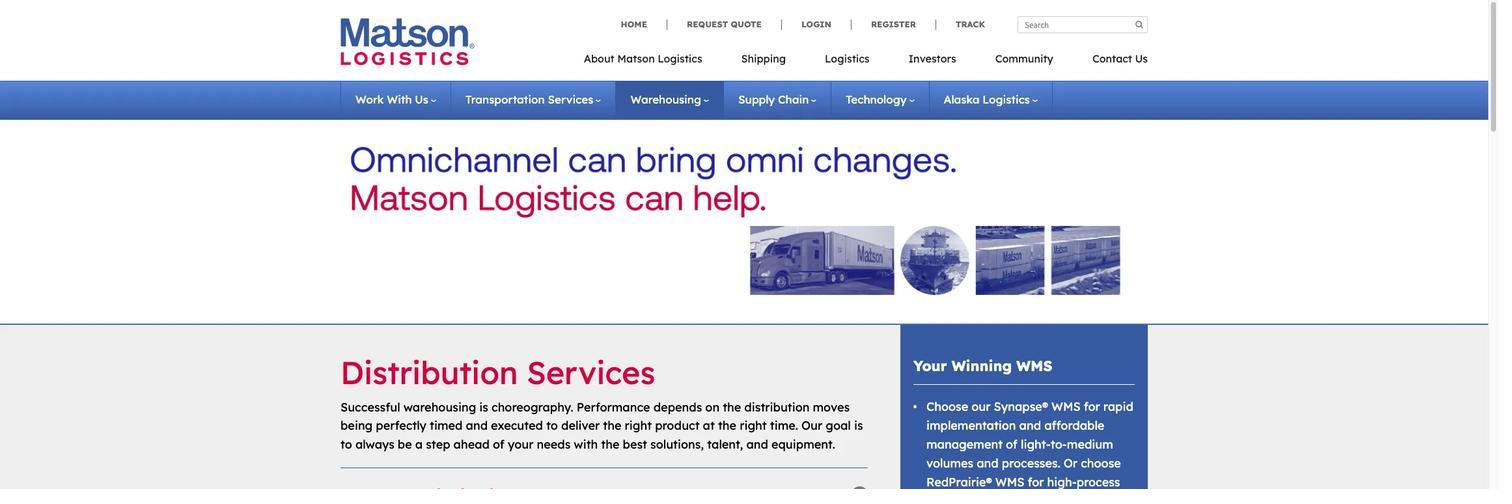 Task type: locate. For each thing, give the bounding box(es) containing it.
request
[[687, 19, 728, 29]]

implementation
[[927, 418, 1017, 433]]

to
[[547, 418, 558, 433], [341, 437, 352, 452]]

supply chain
[[739, 92, 809, 106]]

None search field
[[1018, 16, 1148, 33]]

volumes
[[927, 456, 974, 471]]

logistics down login
[[825, 52, 870, 65]]

successful warehousing is choreography. performance depends on the distribution moves being perfectly timed and executed to deliver the right product at the right time. our goal is to always be a step ahead of your needs with the best solutions, talent, and equipment.
[[341, 400, 863, 452]]

0 vertical spatial is
[[480, 400, 489, 415]]

your
[[508, 437, 534, 452]]

contact
[[1093, 52, 1133, 65]]

0 horizontal spatial to
[[341, 437, 352, 452]]

0 vertical spatial for
[[1084, 400, 1101, 415]]

executed
[[491, 418, 543, 433]]

wms up affordable at the right
[[1052, 400, 1081, 415]]

0 horizontal spatial us
[[415, 92, 429, 106]]

ahead
[[454, 437, 490, 452]]

deliver
[[561, 418, 600, 433]]

for up affordable at the right
[[1084, 400, 1101, 415]]

logistics down community link
[[983, 92, 1030, 106]]

the right with
[[601, 437, 620, 452]]

right
[[625, 418, 652, 433], [740, 418, 767, 433]]

of
[[1006, 437, 1018, 452], [493, 437, 505, 452]]

and right talent,
[[747, 437, 769, 452]]

logistics link
[[806, 48, 889, 75]]

our
[[972, 400, 991, 415]]

is down distribution services in the bottom left of the page
[[480, 400, 489, 415]]

0 horizontal spatial for
[[1028, 475, 1045, 489]]

transportation services
[[466, 92, 594, 106]]

successful
[[341, 400, 400, 415]]

light-
[[1021, 437, 1051, 452]]

services for distribution services
[[527, 353, 656, 392]]

1 horizontal spatial for
[[1084, 400, 1101, 415]]

services down about
[[548, 92, 594, 106]]

the
[[723, 400, 741, 415], [603, 418, 622, 433], [718, 418, 737, 433], [601, 437, 620, 452]]

right up best
[[625, 418, 652, 433]]

services up the performance at bottom left
[[527, 353, 656, 392]]

of left your
[[493, 437, 505, 452]]

and up ahead
[[466, 418, 488, 433]]

work
[[356, 92, 384, 106]]

login
[[802, 19, 832, 29]]

request quote
[[687, 19, 762, 29]]

your winning wms
[[914, 357, 1053, 375]]

solutions,
[[651, 437, 704, 452]]

0 vertical spatial services
[[548, 92, 594, 106]]

transportation services link
[[466, 92, 601, 106]]

winning
[[952, 357, 1012, 375]]

1 right from the left
[[625, 418, 652, 433]]

and
[[1020, 418, 1042, 433], [466, 418, 488, 433], [747, 437, 769, 452], [977, 456, 999, 471]]

of left light-
[[1006, 437, 1018, 452]]

1 vertical spatial us
[[415, 92, 429, 106]]

logistics
[[658, 52, 703, 65], [825, 52, 870, 65], [983, 92, 1030, 106]]

1 horizontal spatial right
[[740, 418, 767, 433]]

us right with
[[415, 92, 429, 106]]

services
[[548, 92, 594, 106], [527, 353, 656, 392]]

community
[[996, 52, 1054, 65]]

always
[[356, 437, 395, 452]]

us
[[1136, 52, 1148, 65], [415, 92, 429, 106]]

us right the contact at the top right of the page
[[1136, 52, 1148, 65]]

best
[[623, 437, 647, 452]]

0 horizontal spatial of
[[493, 437, 505, 452]]

1 horizontal spatial us
[[1136, 52, 1148, 65]]

wms up synapse®
[[1017, 357, 1053, 375]]

technology
[[846, 92, 907, 106]]

goal
[[826, 418, 851, 433]]

wms
[[1017, 357, 1053, 375], [1052, 400, 1081, 415], [996, 475, 1025, 489]]

for down processes.
[[1028, 475, 1045, 489]]

talent,
[[708, 437, 743, 452]]

choreography.
[[492, 400, 574, 415]]

management
[[927, 437, 1003, 452]]

to up needs
[[547, 418, 558, 433]]

distribution
[[341, 353, 518, 392]]

about matson logistics
[[584, 52, 703, 65]]

transportation
[[466, 92, 545, 106]]

choose our synapse® wms for rapid implementation and affordable management of light-to-medium volumes and processes. or choose redprairie® wms for high-pro
[[927, 400, 1134, 489]]

and down management
[[977, 456, 999, 471]]

affordable
[[1045, 418, 1105, 433]]

community link
[[976, 48, 1073, 75]]

1 vertical spatial services
[[527, 353, 656, 392]]

0 vertical spatial us
[[1136, 52, 1148, 65]]

track link
[[936, 19, 986, 30]]

be
[[398, 437, 412, 452]]

1 horizontal spatial of
[[1006, 437, 1018, 452]]

perfectly
[[376, 418, 427, 433]]

with
[[574, 437, 598, 452]]

register
[[872, 19, 916, 29]]

wms down processes.
[[996, 475, 1025, 489]]

1 horizontal spatial is
[[855, 418, 863, 433]]

product
[[655, 418, 700, 433]]

top menu navigation
[[584, 48, 1148, 75]]

right down distribution
[[740, 418, 767, 433]]

processes.
[[1002, 456, 1061, 471]]

choose
[[927, 400, 969, 415]]

logistics up warehousing link
[[658, 52, 703, 65]]

is
[[480, 400, 489, 415], [855, 418, 863, 433]]

alaska logistics link
[[944, 92, 1038, 106]]

to down being
[[341, 437, 352, 452]]

0 vertical spatial to
[[547, 418, 558, 433]]

track
[[956, 19, 986, 29]]

0 horizontal spatial right
[[625, 418, 652, 433]]

Search search field
[[1018, 16, 1148, 33]]

for
[[1084, 400, 1101, 415], [1028, 475, 1045, 489]]

with
[[387, 92, 412, 106]]

is right goal
[[855, 418, 863, 433]]

step
[[426, 437, 450, 452]]



Task type: describe. For each thing, give the bounding box(es) containing it.
1 vertical spatial to
[[341, 437, 352, 452]]

investors
[[909, 52, 957, 65]]

distribution
[[745, 400, 810, 415]]

backtop image
[[852, 487, 868, 489]]

quote
[[731, 19, 762, 29]]

a
[[415, 437, 423, 452]]

being
[[341, 418, 373, 433]]

us inside top menu navigation
[[1136, 52, 1148, 65]]

redprairie®
[[927, 475, 993, 489]]

the right the on
[[723, 400, 741, 415]]

1 horizontal spatial logistics
[[825, 52, 870, 65]]

your
[[914, 357, 948, 375]]

supply chain link
[[739, 92, 817, 106]]

warehousing
[[631, 92, 702, 106]]

the right at
[[718, 418, 737, 433]]

alaska
[[944, 92, 980, 106]]

performance
[[577, 400, 651, 415]]

about
[[584, 52, 615, 65]]

1 vertical spatial is
[[855, 418, 863, 433]]

to-
[[1051, 437, 1068, 452]]

about matson logistics link
[[584, 48, 722, 75]]

our
[[802, 418, 823, 433]]

alaska services image
[[349, 134, 1140, 307]]

on
[[706, 400, 720, 415]]

1 vertical spatial for
[[1028, 475, 1045, 489]]

at
[[703, 418, 715, 433]]

0 horizontal spatial is
[[480, 400, 489, 415]]

high-
[[1048, 475, 1077, 489]]

synapse®
[[994, 400, 1049, 415]]

1 horizontal spatial to
[[547, 418, 558, 433]]

services for transportation services
[[548, 92, 594, 106]]

distribution services
[[341, 353, 656, 392]]

timed
[[430, 418, 463, 433]]

moves
[[813, 400, 850, 415]]

home link
[[621, 19, 667, 30]]

choose
[[1081, 456, 1122, 471]]

2 right from the left
[[740, 418, 767, 433]]

of inside successful warehousing is choreography. performance depends on the distribution moves being perfectly timed and executed to deliver the right product at the right time. our goal is to always be a step ahead of your needs with the best solutions, talent, and equipment.
[[493, 437, 505, 452]]

1 vertical spatial wms
[[1052, 400, 1081, 415]]

contact us link
[[1073, 48, 1148, 75]]

warehousing
[[404, 400, 476, 415]]

alaska logistics
[[944, 92, 1030, 106]]

register link
[[851, 19, 936, 30]]

supply
[[739, 92, 775, 106]]

shipping
[[742, 52, 786, 65]]

equipment.
[[772, 437, 836, 452]]

time.
[[770, 418, 799, 433]]

depends
[[654, 400, 702, 415]]

shipping link
[[722, 48, 806, 75]]

needs
[[537, 437, 571, 452]]

investors link
[[889, 48, 976, 75]]

home
[[621, 19, 648, 29]]

and up light-
[[1020, 418, 1042, 433]]

the down the performance at bottom left
[[603, 418, 622, 433]]

contact us
[[1093, 52, 1148, 65]]

matson logistics image
[[341, 18, 475, 65]]

warehousing link
[[631, 92, 709, 106]]

work with us
[[356, 92, 429, 106]]

request quote link
[[667, 19, 782, 30]]

or
[[1064, 456, 1078, 471]]

2 vertical spatial wms
[[996, 475, 1025, 489]]

your winning wms section
[[885, 325, 1165, 489]]

matson
[[618, 52, 655, 65]]

chain
[[778, 92, 809, 106]]

login link
[[782, 19, 851, 30]]

of inside choose our synapse® wms for rapid implementation and affordable management of light-to-medium volumes and processes. or choose redprairie® wms for high-pro
[[1006, 437, 1018, 452]]

rapid
[[1104, 400, 1134, 415]]

2 horizontal spatial logistics
[[983, 92, 1030, 106]]

medium
[[1068, 437, 1114, 452]]

search image
[[1136, 20, 1144, 29]]

0 vertical spatial wms
[[1017, 357, 1053, 375]]

technology link
[[846, 92, 915, 106]]

work with us link
[[356, 92, 436, 106]]

0 horizontal spatial logistics
[[658, 52, 703, 65]]



Task type: vqa. For each thing, say whether or not it's contained in the screenshot.
"Equipment"
no



